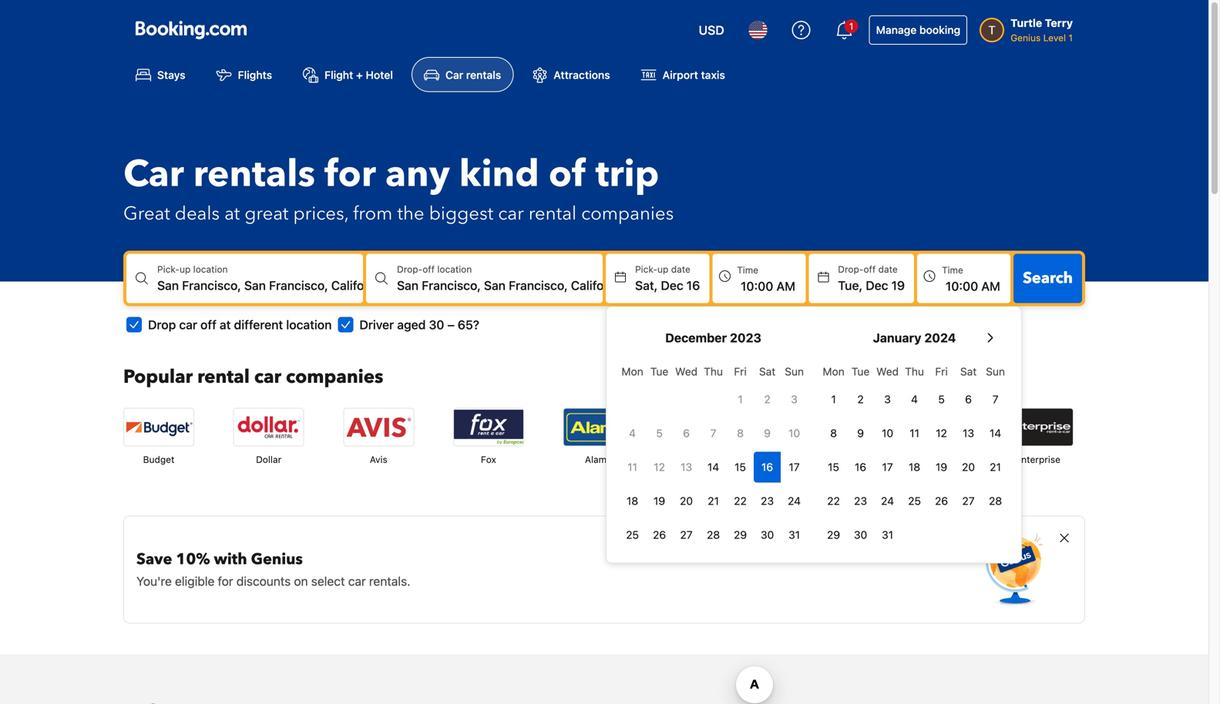 Task type: locate. For each thing, give the bounding box(es) containing it.
drop- inside drop-off date tue, dec 19
[[839, 264, 864, 275]]

6 left 7 january 2024 checkbox
[[966, 393, 973, 406]]

2 inside option
[[765, 393, 771, 406]]

23 for 23 january 2024 option
[[855, 495, 868, 508]]

for up from
[[325, 149, 376, 200]]

20 for 20 option
[[963, 461, 976, 474]]

tue down december
[[651, 365, 669, 378]]

wed
[[676, 365, 698, 378], [877, 365, 899, 378]]

pick-up date sat, dec 16
[[636, 264, 701, 293]]

1 horizontal spatial up
[[658, 264, 669, 275]]

sun for 2023
[[785, 365, 804, 378]]

12 for 12 checkbox
[[936, 427, 948, 440]]

companies down trip
[[582, 201, 674, 227]]

manage
[[877, 24, 917, 36]]

22 for 22 december 2023 option on the bottom right
[[734, 495, 747, 508]]

stays link
[[123, 57, 198, 92]]

9 December 2023 checkbox
[[754, 418, 781, 449]]

1 horizontal spatial 7
[[993, 393, 999, 406]]

2 mon tue wed thu from the left
[[823, 365, 925, 378]]

15 right sixt
[[828, 461, 840, 474]]

28 right 27 option
[[990, 495, 1003, 508]]

27 right '26' checkbox
[[963, 495, 975, 508]]

car inside car rentals for any kind of trip great deals at great prices, from the biggest car rental companies
[[498, 201, 524, 227]]

1 vertical spatial 7
[[711, 427, 717, 440]]

22 right 21 option
[[734, 495, 747, 508]]

Drop-off location field
[[397, 276, 603, 295]]

up down deals
[[180, 264, 191, 275]]

1 grid from the left
[[619, 357, 808, 551]]

8 inside checkbox
[[737, 427, 744, 440]]

1 sun from the left
[[785, 365, 804, 378]]

pick- for pick-up date sat, dec 16
[[636, 264, 658, 275]]

1 horizontal spatial 30
[[761, 529, 775, 542]]

sun for 2024
[[987, 365, 1006, 378]]

5 inside checkbox
[[939, 393, 945, 406]]

31 right 30 december 2023 option
[[789, 529, 801, 542]]

1 vertical spatial 27
[[681, 529, 693, 542]]

budget
[[143, 454, 175, 465]]

0 horizontal spatial 29
[[734, 529, 747, 542]]

22 January 2024 checkbox
[[821, 486, 848, 517]]

1 horizontal spatial pick-
[[636, 264, 658, 275]]

9 January 2024 checkbox
[[848, 418, 875, 449]]

9 inside option
[[764, 427, 771, 440]]

17 December 2023 checkbox
[[781, 452, 808, 483]]

0 horizontal spatial up
[[180, 264, 191, 275]]

28 inside option
[[990, 495, 1003, 508]]

save
[[137, 549, 172, 571]]

1 horizontal spatial 12
[[936, 427, 948, 440]]

wed down december
[[676, 365, 698, 378]]

usd button
[[690, 12, 734, 49]]

19 January 2024 checkbox
[[929, 452, 956, 483]]

11 left 12 checkbox
[[910, 427, 920, 440]]

4 December 2023 checkbox
[[619, 418, 646, 449]]

1 22 from the left
[[734, 495, 747, 508]]

–
[[448, 318, 455, 332]]

1 3 from the left
[[791, 393, 798, 406]]

2 24 from the left
[[882, 495, 895, 508]]

2 for january 2024
[[858, 393, 864, 406]]

pick- up drop
[[157, 264, 180, 275]]

date up december
[[672, 264, 691, 275]]

9 right 8 december 2023 checkbox
[[764, 427, 771, 440]]

2 horizontal spatial 16
[[855, 461, 867, 474]]

0 horizontal spatial 8
[[737, 427, 744, 440]]

grid
[[619, 357, 808, 551], [821, 357, 1010, 551]]

3 inside checkbox
[[885, 393, 891, 406]]

5 inside checkbox
[[657, 427, 663, 440]]

24 for the 24 january 2024 checkbox
[[882, 495, 895, 508]]

16 right "15" option
[[855, 461, 867, 474]]

26 inside checkbox
[[936, 495, 949, 508]]

0 horizontal spatial 30
[[429, 318, 445, 332]]

2 January 2024 checkbox
[[848, 384, 875, 415]]

10 right 9 december 2023 option
[[789, 427, 801, 440]]

1 horizontal spatial off
[[423, 264, 435, 275]]

0 horizontal spatial 10
[[789, 427, 801, 440]]

dec right tue, at the right top of page
[[866, 278, 889, 293]]

genius down turtle
[[1011, 32, 1041, 43]]

20 January 2024 checkbox
[[956, 452, 983, 483]]

30 right 29 december 2023 checkbox
[[761, 529, 775, 542]]

1 inside 'checkbox'
[[832, 393, 837, 406]]

1 drop- from the left
[[397, 264, 423, 275]]

1 23 from the left
[[761, 495, 774, 508]]

1 horizontal spatial wed
[[877, 365, 899, 378]]

1 inside checkbox
[[738, 393, 743, 406]]

11 inside option
[[910, 427, 920, 440]]

drop- up tue, at the right top of page
[[839, 264, 864, 275]]

2 December 2023 checkbox
[[754, 384, 781, 415]]

up for pick-up location
[[180, 264, 191, 275]]

1 horizontal spatial 27
[[963, 495, 975, 508]]

2 right "1 january 2024" 'checkbox'
[[858, 393, 864, 406]]

sat up 6 option
[[961, 365, 977, 378]]

24 right 23 december 2023 option
[[788, 495, 801, 508]]

0 horizontal spatial sat
[[760, 365, 776, 378]]

0 vertical spatial rentals
[[466, 68, 502, 81]]

19 inside option
[[654, 495, 666, 508]]

10 for 10 checkbox
[[882, 427, 894, 440]]

january 2024
[[874, 331, 957, 345]]

0 vertical spatial rental
[[529, 201, 577, 227]]

dec right sat,
[[661, 278, 684, 293]]

booking
[[920, 24, 961, 36]]

1 vertical spatial 25
[[626, 529, 639, 542]]

6
[[966, 393, 973, 406], [683, 427, 690, 440]]

24 for 24 option
[[788, 495, 801, 508]]

30 January 2024 checkbox
[[848, 520, 875, 551]]

0 vertical spatial 28
[[990, 495, 1003, 508]]

2 sun from the left
[[987, 365, 1006, 378]]

0 vertical spatial 19
[[892, 278, 906, 293]]

1 sat from the left
[[760, 365, 776, 378]]

22
[[734, 495, 747, 508], [828, 495, 841, 508]]

13 inside option
[[963, 427, 975, 440]]

28
[[990, 495, 1003, 508], [707, 529, 720, 542]]

car up dollar logo
[[254, 365, 282, 390]]

0 horizontal spatial 4
[[629, 427, 636, 440]]

mon tue wed thu
[[622, 365, 723, 378], [823, 365, 925, 378]]

10 left 11 option
[[882, 427, 894, 440]]

car inside car rentals for any kind of trip great deals at great prices, from the biggest car rental companies
[[123, 149, 184, 200]]

2 sat from the left
[[961, 365, 977, 378]]

0 horizontal spatial 7
[[711, 427, 717, 440]]

alamo logo image
[[564, 409, 634, 446]]

7 right 6 option
[[993, 393, 999, 406]]

26 right 25 january 2024 option
[[936, 495, 949, 508]]

0 horizontal spatial genius
[[251, 549, 303, 571]]

0 vertical spatial 27
[[963, 495, 975, 508]]

attractions
[[554, 68, 611, 81]]

2 wed from the left
[[877, 365, 899, 378]]

2 23 from the left
[[855, 495, 868, 508]]

27
[[963, 495, 975, 508], [681, 529, 693, 542]]

1 horizontal spatial 25
[[909, 495, 922, 508]]

1 dec from the left
[[661, 278, 684, 293]]

3 right 2 december 2023 option
[[791, 393, 798, 406]]

alamo
[[585, 454, 612, 465]]

7 inside option
[[711, 427, 717, 440]]

23 for 23 december 2023 option
[[761, 495, 774, 508]]

budget logo image
[[124, 409, 194, 446]]

29 December 2023 checkbox
[[727, 520, 754, 551]]

23 inside option
[[855, 495, 868, 508]]

16 December 2023 checkbox
[[754, 452, 781, 483]]

28 December 2023 checkbox
[[700, 520, 727, 551]]

1 vertical spatial genius
[[251, 549, 303, 571]]

genius up discounts
[[251, 549, 303, 571]]

Pick-up location field
[[157, 276, 363, 295]]

location for drop-off location
[[438, 264, 472, 275]]

15 January 2024 checkbox
[[821, 452, 848, 483]]

8 right 7 option
[[737, 427, 744, 440]]

0 vertical spatial at
[[224, 201, 240, 227]]

13
[[963, 427, 975, 440], [681, 461, 693, 474]]

2 thu from the left
[[906, 365, 925, 378]]

1 January 2024 checkbox
[[821, 384, 848, 415]]

off
[[423, 264, 435, 275], [864, 264, 876, 275], [201, 318, 217, 332]]

avis logo image
[[344, 409, 414, 446]]

1 horizontal spatial grid
[[821, 357, 1010, 551]]

1 right "level"
[[1069, 32, 1074, 43]]

0 vertical spatial companies
[[582, 201, 674, 227]]

1 horizontal spatial location
[[286, 318, 332, 332]]

2 9 from the left
[[858, 427, 865, 440]]

2 10 from the left
[[882, 427, 894, 440]]

4 left 5 january 2024 checkbox
[[912, 393, 919, 406]]

wed up 3 checkbox
[[877, 365, 899, 378]]

2 22 from the left
[[828, 495, 841, 508]]

10 for 10 option
[[789, 427, 801, 440]]

tue up the 2 checkbox at right bottom
[[852, 365, 870, 378]]

mon tue wed thu up the 2 checkbox at right bottom
[[823, 365, 925, 378]]

genius inside turtle terry genius level 1
[[1011, 32, 1041, 43]]

2 horizontal spatial location
[[438, 264, 472, 275]]

2 3 from the left
[[885, 393, 891, 406]]

1 December 2023 checkbox
[[727, 384, 754, 415]]

rental down of
[[529, 201, 577, 227]]

fri up 1 december 2023 checkbox at the bottom right
[[735, 365, 747, 378]]

car for car rentals for any kind of trip great deals at great prices, from the biggest car rental companies
[[123, 149, 184, 200]]

14 December 2023 checkbox
[[700, 452, 727, 483]]

24 left 25 january 2024 option
[[882, 495, 895, 508]]

2 tue from the left
[[852, 365, 870, 378]]

14 inside option
[[708, 461, 720, 474]]

17
[[789, 461, 800, 474], [883, 461, 894, 474]]

stays
[[157, 68, 186, 81]]

18 inside checkbox
[[909, 461, 921, 474]]

9 right '8' checkbox
[[858, 427, 865, 440]]

2 2 from the left
[[858, 393, 864, 406]]

up inside pick-up date sat, dec 16
[[658, 264, 669, 275]]

7 for 7 option
[[711, 427, 717, 440]]

1 vertical spatial rentals
[[193, 149, 315, 200]]

1 horizontal spatial 16
[[762, 461, 774, 474]]

1 24 from the left
[[788, 495, 801, 508]]

2 fri from the left
[[936, 365, 948, 378]]

1 tue from the left
[[651, 365, 669, 378]]

19 for 19 checkbox
[[936, 461, 948, 474]]

2 drop- from the left
[[839, 264, 864, 275]]

31 inside 31 january 2024 checkbox
[[882, 529, 894, 542]]

mon tue wed thu for january
[[823, 365, 925, 378]]

level
[[1044, 32, 1067, 43]]

21 inside 21 option
[[708, 495, 719, 508]]

1 8 from the left
[[737, 427, 744, 440]]

drop-off location
[[397, 264, 472, 275]]

14 right 13 option at bottom right
[[990, 427, 1002, 440]]

26 inside the 26 december 2023 option
[[653, 529, 666, 542]]

1 2 from the left
[[765, 393, 771, 406]]

car inside car rentals link
[[446, 68, 464, 81]]

0 horizontal spatial for
[[218, 574, 233, 589]]

14 inside checkbox
[[990, 427, 1002, 440]]

flight + hotel
[[325, 68, 393, 81]]

sat
[[760, 365, 776, 378], [961, 365, 977, 378]]

enterprise
[[1017, 454, 1061, 465]]

1 thu from the left
[[704, 365, 723, 378]]

grid for december
[[619, 357, 808, 551]]

29 right 28 december 2023 checkbox
[[734, 529, 747, 542]]

5
[[939, 393, 945, 406], [657, 427, 663, 440]]

0 horizontal spatial 24
[[788, 495, 801, 508]]

1 horizontal spatial 20
[[963, 461, 976, 474]]

up up sat,
[[658, 264, 669, 275]]

driver aged 30 – 65?
[[360, 318, 480, 332]]

0 horizontal spatial 17
[[789, 461, 800, 474]]

enterprise logo image
[[1004, 409, 1074, 446]]

24 inside checkbox
[[882, 495, 895, 508]]

december
[[666, 331, 727, 345]]

flights link
[[204, 57, 285, 92]]

2 15 from the left
[[828, 461, 840, 474]]

pick- inside pick-up date sat, dec 16
[[636, 264, 658, 275]]

rentals for car rentals
[[466, 68, 502, 81]]

0 horizontal spatial 23
[[761, 495, 774, 508]]

for inside save 10% with genius you're eligible for discounts on select car rentals.
[[218, 574, 233, 589]]

companies up avis logo
[[286, 365, 384, 390]]

19 December 2023 checkbox
[[646, 486, 673, 517]]

15 right 14 option
[[735, 461, 747, 474]]

thrifty logo image
[[674, 409, 744, 446]]

16 right sat,
[[687, 278, 701, 293]]

23 inside option
[[761, 495, 774, 508]]

24 inside 24 option
[[788, 495, 801, 508]]

24 December 2023 checkbox
[[781, 486, 808, 517]]

for inside car rentals for any kind of trip great deals at great prices, from the biggest car rental companies
[[325, 149, 376, 200]]

of
[[549, 149, 587, 200]]

1 horizontal spatial 2
[[858, 393, 864, 406]]

31 inside 31 december 2023 option
[[789, 529, 801, 542]]

27 left 28 december 2023 checkbox
[[681, 529, 693, 542]]

3 right the 2 checkbox at right bottom
[[885, 393, 891, 406]]

2 grid from the left
[[821, 357, 1010, 551]]

date for 19
[[879, 264, 898, 275]]

1 horizontal spatial tue
[[852, 365, 870, 378]]

0 horizontal spatial 3
[[791, 393, 798, 406]]

2 right 1 december 2023 checkbox at the bottom right
[[765, 393, 771, 406]]

16 inside checkbox
[[762, 461, 774, 474]]

11
[[910, 427, 920, 440], [628, 461, 638, 474]]

1 vertical spatial 20
[[680, 495, 693, 508]]

2 inside checkbox
[[858, 393, 864, 406]]

sat up 2 december 2023 option
[[760, 365, 776, 378]]

0 horizontal spatial dec
[[661, 278, 684, 293]]

1 horizontal spatial rentals
[[466, 68, 502, 81]]

1 horizontal spatial 21
[[990, 461, 1002, 474]]

date
[[672, 264, 691, 275], [879, 264, 898, 275]]

0 horizontal spatial 31
[[789, 529, 801, 542]]

you're
[[137, 574, 172, 589]]

1 10 from the left
[[789, 427, 801, 440]]

0 vertical spatial 11
[[910, 427, 920, 440]]

23 right 22 december 2023 option on the bottom right
[[761, 495, 774, 508]]

1 left the 2 checkbox at right bottom
[[832, 393, 837, 406]]

1 vertical spatial car
[[123, 149, 184, 200]]

23 January 2024 checkbox
[[848, 486, 875, 517]]

1 horizontal spatial sat
[[961, 365, 977, 378]]

0 horizontal spatial pick-
[[157, 264, 180, 275]]

13 right 12 checkbox
[[963, 427, 975, 440]]

mon tue wed thu down december
[[622, 365, 723, 378]]

1 horizontal spatial 13
[[963, 427, 975, 440]]

3 inside option
[[791, 393, 798, 406]]

thu for january
[[906, 365, 925, 378]]

car rentals
[[446, 68, 502, 81]]

1 pick- from the left
[[157, 264, 180, 275]]

1 up from the left
[[180, 264, 191, 275]]

1 horizontal spatial 29
[[828, 529, 841, 542]]

2 dec from the left
[[866, 278, 889, 293]]

21 for 21 option
[[708, 495, 719, 508]]

14
[[990, 427, 1002, 440], [708, 461, 720, 474]]

1 horizontal spatial date
[[879, 264, 898, 275]]

at left the great
[[224, 201, 240, 227]]

8
[[737, 427, 744, 440], [831, 427, 838, 440]]

23 December 2023 checkbox
[[754, 486, 781, 517]]

11 left 12 december 2023 checkbox at the right bottom
[[628, 461, 638, 474]]

7 inside checkbox
[[993, 393, 999, 406]]

20 for 20 option
[[680, 495, 693, 508]]

2 horizontal spatial off
[[864, 264, 876, 275]]

rentals
[[466, 68, 502, 81], [193, 149, 315, 200]]

date inside drop-off date tue, dec 19
[[879, 264, 898, 275]]

genius inside save 10% with genius you're eligible for discounts on select car rentals.
[[251, 549, 303, 571]]

8 left 9 checkbox
[[831, 427, 838, 440]]

15 for "15" option
[[828, 461, 840, 474]]

dec for 19
[[866, 278, 889, 293]]

13 left thrifty
[[681, 461, 693, 474]]

22 left 23 january 2024 option
[[828, 495, 841, 508]]

7 up thrifty
[[711, 427, 717, 440]]

18
[[909, 461, 921, 474], [627, 495, 639, 508]]

dec inside pick-up date sat, dec 16
[[661, 278, 684, 293]]

10 inside option
[[789, 427, 801, 440]]

0 vertical spatial 25
[[909, 495, 922, 508]]

1 horizontal spatial 14
[[990, 427, 1002, 440]]

30 for 30 december 2023 option
[[761, 529, 775, 542]]

28 right 27 december 2023 option
[[707, 529, 720, 542]]

off right drop
[[201, 318, 217, 332]]

2023
[[730, 331, 762, 345]]

29 for 29 december 2023 checkbox
[[734, 529, 747, 542]]

4 January 2024 checkbox
[[902, 384, 929, 415]]

date up january
[[879, 264, 898, 275]]

1 31 from the left
[[789, 529, 801, 542]]

1 horizontal spatial 24
[[882, 495, 895, 508]]

16
[[687, 278, 701, 293], [762, 461, 774, 474], [855, 461, 867, 474]]

0 horizontal spatial fri
[[735, 365, 747, 378]]

1 horizontal spatial rental
[[529, 201, 577, 227]]

mon up 4 checkbox
[[622, 365, 644, 378]]

for
[[325, 149, 376, 200], [218, 574, 233, 589]]

car inside save 10% with genius you're eligible for discounts on select car rentals.
[[348, 574, 366, 589]]

5 for 5 december 2023 checkbox at right
[[657, 427, 663, 440]]

4
[[912, 393, 919, 406], [629, 427, 636, 440]]

0 horizontal spatial 12
[[654, 461, 666, 474]]

date inside pick-up date sat, dec 16
[[672, 264, 691, 275]]

4 left 5 december 2023 checkbox at right
[[629, 427, 636, 440]]

3
[[791, 393, 798, 406], [885, 393, 891, 406]]

12
[[936, 427, 948, 440], [654, 461, 666, 474]]

2 17 from the left
[[883, 461, 894, 474]]

1 vertical spatial 28
[[707, 529, 720, 542]]

1 horizontal spatial 17
[[883, 461, 894, 474]]

off up january
[[864, 264, 876, 275]]

0 horizontal spatial 20
[[680, 495, 693, 508]]

25 inside option
[[909, 495, 922, 508]]

12 January 2024 checkbox
[[929, 418, 956, 449]]

fri up 5 january 2024 checkbox
[[936, 365, 948, 378]]

2
[[765, 393, 771, 406], [858, 393, 864, 406]]

11 inside checkbox
[[628, 461, 638, 474]]

wed for january
[[877, 365, 899, 378]]

0 horizontal spatial 14
[[708, 461, 720, 474]]

1
[[850, 21, 854, 32], [1069, 32, 1074, 43], [738, 393, 743, 406], [832, 393, 837, 406]]

17 left sixt
[[789, 461, 800, 474]]

20 left 21 option
[[680, 495, 693, 508]]

25 right the 24 january 2024 checkbox
[[909, 495, 922, 508]]

8 inside checkbox
[[831, 427, 838, 440]]

20 inside 20 option
[[963, 461, 976, 474]]

1 mon tue wed thu from the left
[[622, 365, 723, 378]]

0 horizontal spatial 6
[[683, 427, 690, 440]]

kind
[[460, 149, 540, 200]]

sun up 3 december 2023 option
[[785, 365, 804, 378]]

1 vertical spatial for
[[218, 574, 233, 589]]

sat for 2024
[[961, 365, 977, 378]]

off up driver aged 30 – 65?
[[423, 264, 435, 275]]

1 fri from the left
[[735, 365, 747, 378]]

10 inside checkbox
[[882, 427, 894, 440]]

2 up from the left
[[658, 264, 669, 275]]

1 horizontal spatial 19
[[892, 278, 906, 293]]

25 inside checkbox
[[626, 529, 639, 542]]

2 mon from the left
[[823, 365, 845, 378]]

23 right 22 option
[[855, 495, 868, 508]]

0 horizontal spatial sun
[[785, 365, 804, 378]]

23
[[761, 495, 774, 508], [855, 495, 868, 508]]

0 horizontal spatial 13
[[681, 461, 693, 474]]

car up the great
[[123, 149, 184, 200]]

fox
[[481, 454, 497, 465]]

30 left '–'
[[429, 318, 445, 332]]

1 mon from the left
[[622, 365, 644, 378]]

car right select
[[348, 574, 366, 589]]

1 29 from the left
[[734, 529, 747, 542]]

0 vertical spatial 14
[[990, 427, 1002, 440]]

7 December 2023 checkbox
[[700, 418, 727, 449]]

25 December 2023 checkbox
[[619, 520, 646, 551]]

car for car rentals
[[446, 68, 464, 81]]

1 horizontal spatial fri
[[936, 365, 948, 378]]

2024
[[925, 331, 957, 345]]

2 vertical spatial 19
[[654, 495, 666, 508]]

31 right 30 option
[[882, 529, 894, 542]]

7
[[993, 393, 999, 406], [711, 427, 717, 440]]

19 for 19 option
[[654, 495, 666, 508]]

9
[[764, 427, 771, 440], [858, 427, 865, 440]]

drop- down the
[[397, 264, 423, 275]]

0 horizontal spatial date
[[672, 264, 691, 275]]

companies inside car rentals for any kind of trip great deals at great prices, from the biggest car rental companies
[[582, 201, 674, 227]]

12 for 12 december 2023 checkbox at the right bottom
[[654, 461, 666, 474]]

1 horizontal spatial 22
[[828, 495, 841, 508]]

2 29 from the left
[[828, 529, 841, 542]]

16 cell
[[754, 449, 781, 483]]

28 inside checkbox
[[707, 529, 720, 542]]

mon up "1 january 2024" 'checkbox'
[[823, 365, 845, 378]]

1 vertical spatial 18
[[627, 495, 639, 508]]

1 17 from the left
[[789, 461, 800, 474]]

2 31 from the left
[[882, 529, 894, 542]]

fri for 2023
[[735, 365, 747, 378]]

avis
[[370, 454, 388, 465]]

drop-
[[397, 264, 423, 275], [839, 264, 864, 275]]

16 inside option
[[855, 461, 867, 474]]

26 for '26' checkbox
[[936, 495, 949, 508]]

location up pick-up location field
[[193, 264, 228, 275]]

pick- up sat,
[[636, 264, 658, 275]]

0 horizontal spatial rentals
[[193, 149, 315, 200]]

0 horizontal spatial drop-
[[397, 264, 423, 275]]

drop- for drop-off location
[[397, 264, 423, 275]]

driver
[[360, 318, 394, 332]]

rental
[[529, 201, 577, 227], [197, 365, 250, 390]]

location right different
[[286, 318, 332, 332]]

drop-off date tue, dec 19
[[839, 264, 906, 293]]

2 pick- from the left
[[636, 264, 658, 275]]

dec inside drop-off date tue, dec 19
[[866, 278, 889, 293]]

17 for 17 option
[[883, 461, 894, 474]]

13 inside checkbox
[[681, 461, 693, 474]]

january
[[874, 331, 922, 345]]

thu down december 2023
[[704, 365, 723, 378]]

1 9 from the left
[[764, 427, 771, 440]]

1 horizontal spatial 23
[[855, 495, 868, 508]]

18 left 19 checkbox
[[909, 461, 921, 474]]

fri
[[735, 365, 747, 378], [936, 365, 948, 378]]

19
[[892, 278, 906, 293], [936, 461, 948, 474], [654, 495, 666, 508]]

14 left 15 december 2023 option
[[708, 461, 720, 474]]

31 January 2024 checkbox
[[875, 520, 902, 551]]

28 for "28" option
[[990, 495, 1003, 508]]

21 inside 21 checkbox
[[990, 461, 1002, 474]]

31
[[789, 529, 801, 542], [882, 529, 894, 542]]

off inside drop-off date tue, dec 19
[[864, 264, 876, 275]]

31 for 31 december 2023 option
[[789, 529, 801, 542]]

0 horizontal spatial wed
[[676, 365, 698, 378]]

1 wed from the left
[[676, 365, 698, 378]]

14 for 14 option
[[708, 461, 720, 474]]

trip
[[596, 149, 660, 200]]

0 horizontal spatial rental
[[197, 365, 250, 390]]

sixt
[[811, 454, 827, 465]]

2 horizontal spatial 19
[[936, 461, 948, 474]]

2 8 from the left
[[831, 427, 838, 440]]

17 right 16 option
[[883, 461, 894, 474]]

30 for 30 option
[[854, 529, 868, 542]]

0 horizontal spatial 9
[[764, 427, 771, 440]]

companies
[[582, 201, 674, 227], [286, 365, 384, 390]]

19 inside checkbox
[[936, 461, 948, 474]]

1 left 2 december 2023 option
[[738, 393, 743, 406]]

25 left the 26 december 2023 option at the bottom
[[626, 529, 639, 542]]

6 January 2024 checkbox
[[956, 384, 983, 415]]

13 December 2023 checkbox
[[673, 452, 700, 483]]

sun up 7 january 2024 checkbox
[[987, 365, 1006, 378]]

prices,
[[293, 201, 349, 227]]

1 left manage
[[850, 21, 854, 32]]

1 15 from the left
[[735, 461, 747, 474]]

with
[[214, 549, 247, 571]]

mon
[[622, 365, 644, 378], [823, 365, 845, 378]]

6 left 7 option
[[683, 427, 690, 440]]

17 for 17 december 2023 option
[[789, 461, 800, 474]]

12 right 11 checkbox at right
[[654, 461, 666, 474]]

1 horizontal spatial mon
[[823, 365, 845, 378]]

29 inside checkbox
[[734, 529, 747, 542]]

car right hotel
[[446, 68, 464, 81]]

0 vertical spatial 21
[[990, 461, 1002, 474]]

0 horizontal spatial 26
[[653, 529, 666, 542]]

at
[[224, 201, 240, 227], [220, 318, 231, 332]]

1 horizontal spatial 6
[[966, 393, 973, 406]]

8 for '8' checkbox
[[831, 427, 838, 440]]

0 horizontal spatial 25
[[626, 529, 639, 542]]

0 vertical spatial 7
[[993, 393, 999, 406]]

location
[[193, 264, 228, 275], [438, 264, 472, 275], [286, 318, 332, 332]]

29 for 29 january 2024 checkbox on the right
[[828, 529, 841, 542]]

0 horizontal spatial 22
[[734, 495, 747, 508]]

rental down drop car off at different location
[[197, 365, 250, 390]]

8 December 2023 checkbox
[[727, 418, 754, 449]]

14 for the 14 january 2024 checkbox
[[990, 427, 1002, 440]]

manage booking
[[877, 24, 961, 36]]

7 for 7 january 2024 checkbox
[[993, 393, 999, 406]]

0 horizontal spatial 15
[[735, 461, 747, 474]]

29 inside checkbox
[[828, 529, 841, 542]]

20 left 21 checkbox at the bottom right of the page
[[963, 461, 976, 474]]

up for pick-up date sat, dec 16
[[658, 264, 669, 275]]

1 horizontal spatial 4
[[912, 393, 919, 406]]

aged
[[397, 318, 426, 332]]

1 date from the left
[[672, 264, 691, 275]]

26 right 25 december 2023 checkbox at the right
[[653, 529, 666, 542]]

rentals inside car rentals for any kind of trip great deals at great prices, from the biggest car rental companies
[[193, 149, 315, 200]]

1 horizontal spatial 10
[[882, 427, 894, 440]]

car down kind
[[498, 201, 524, 227]]

2 date from the left
[[879, 264, 898, 275]]

sat for 2023
[[760, 365, 776, 378]]

from
[[353, 201, 393, 227]]

18 inside checkbox
[[627, 495, 639, 508]]

30 left 31 january 2024 checkbox
[[854, 529, 868, 542]]

9 inside checkbox
[[858, 427, 865, 440]]

20 inside 20 option
[[680, 495, 693, 508]]



Task type: vqa. For each thing, say whether or not it's contained in the screenshot.
7 option at the top right of the page
no



Task type: describe. For each thing, give the bounding box(es) containing it.
car rentals for any kind of trip great deals at great prices, from the biggest car rental companies
[[123, 149, 674, 227]]

thu for december
[[704, 365, 723, 378]]

save 10% with genius you're eligible for discounts on select car rentals.
[[137, 549, 411, 589]]

wed for december
[[676, 365, 698, 378]]

3 for december 2023
[[791, 393, 798, 406]]

pick-up location
[[157, 264, 228, 275]]

tue,
[[839, 278, 863, 293]]

28 for 28 december 2023 checkbox
[[707, 529, 720, 542]]

thrifty
[[694, 454, 723, 465]]

3 December 2023 checkbox
[[781, 384, 808, 415]]

rental inside car rentals for any kind of trip great deals at great prices, from the biggest car rental companies
[[529, 201, 577, 227]]

10 January 2024 checkbox
[[875, 418, 902, 449]]

december 2023
[[666, 331, 762, 345]]

7 January 2024 checkbox
[[983, 384, 1010, 415]]

manage booking link
[[870, 15, 968, 45]]

mon for january
[[823, 365, 845, 378]]

off for drop-off date tue, dec 19
[[864, 264, 876, 275]]

22 December 2023 checkbox
[[727, 486, 754, 517]]

eligible
[[175, 574, 215, 589]]

22 for 22 option
[[828, 495, 841, 508]]

2 for december 2023
[[765, 393, 771, 406]]

16 January 2024 checkbox
[[848, 452, 875, 483]]

26 January 2024 checkbox
[[929, 486, 956, 517]]

15 December 2023 checkbox
[[727, 452, 754, 483]]

airport taxis link
[[629, 57, 738, 92]]

15 for 15 december 2023 option
[[735, 461, 747, 474]]

different
[[234, 318, 283, 332]]

29 January 2024 checkbox
[[821, 520, 848, 551]]

+
[[356, 68, 363, 81]]

16 for 16 option
[[855, 461, 867, 474]]

sixt logo image
[[784, 409, 854, 446]]

turtle
[[1011, 17, 1043, 29]]

turtle terry genius level 1
[[1011, 17, 1074, 43]]

14 January 2024 checkbox
[[983, 418, 1010, 449]]

fri for 2024
[[936, 365, 948, 378]]

10 December 2023 checkbox
[[781, 418, 808, 449]]

6 for 6 option
[[966, 393, 973, 406]]

sat,
[[636, 278, 658, 293]]

25 for 25 january 2024 option
[[909, 495, 922, 508]]

9 for 9 december 2023 option
[[764, 427, 771, 440]]

fox logo image
[[454, 409, 524, 446]]

8 January 2024 checkbox
[[821, 418, 848, 449]]

hotel
[[366, 68, 393, 81]]

search
[[1024, 268, 1074, 289]]

off for drop-off location
[[423, 264, 435, 275]]

dollar
[[256, 454, 282, 465]]

0 vertical spatial 4
[[912, 393, 919, 406]]

11 for 11 checkbox at right
[[628, 461, 638, 474]]

hertz
[[917, 454, 941, 465]]

rentals for car rentals for any kind of trip great deals at great prices, from the biggest car rental companies
[[193, 149, 315, 200]]

usd
[[699, 23, 725, 37]]

tue for january
[[852, 365, 870, 378]]

car right drop
[[179, 318, 197, 332]]

30 December 2023 checkbox
[[754, 520, 781, 551]]

21 for 21 checkbox at the bottom right of the page
[[990, 461, 1002, 474]]

booking.com online hotel reservations image
[[136, 21, 247, 39]]

dollar logo image
[[234, 409, 304, 446]]

18 December 2023 checkbox
[[619, 486, 646, 517]]

26 December 2023 checkbox
[[646, 520, 673, 551]]

drop car off at different location
[[148, 318, 332, 332]]

grid for january
[[821, 357, 1010, 551]]

3 for january 2024
[[885, 393, 891, 406]]

terry
[[1046, 17, 1074, 29]]

12 December 2023 checkbox
[[646, 452, 673, 483]]

25 for 25 december 2023 checkbox at the right
[[626, 529, 639, 542]]

drop- for drop-off date tue, dec 19
[[839, 264, 864, 275]]

6 December 2023 checkbox
[[673, 418, 700, 449]]

18 for 18 december 2023 checkbox
[[627, 495, 639, 508]]

flight + hotel link
[[291, 57, 406, 92]]

rentals.
[[369, 574, 411, 589]]

21 December 2023 checkbox
[[700, 486, 727, 517]]

21 January 2024 checkbox
[[983, 452, 1010, 483]]

27 January 2024 checkbox
[[956, 486, 983, 517]]

biggest
[[429, 201, 494, 227]]

airport
[[663, 68, 699, 81]]

25 January 2024 checkbox
[[902, 486, 929, 517]]

attractions link
[[520, 57, 623, 92]]

1 vertical spatial rental
[[197, 365, 250, 390]]

31 December 2023 checkbox
[[781, 520, 808, 551]]

27 for 27 december 2023 option
[[681, 529, 693, 542]]

popular
[[123, 365, 193, 390]]

the
[[397, 201, 425, 227]]

0 horizontal spatial off
[[201, 318, 217, 332]]

16 for 16 checkbox at the bottom right
[[762, 461, 774, 474]]

mon tue wed thu for december
[[622, 365, 723, 378]]

20 December 2023 checkbox
[[673, 486, 700, 517]]

9 for 9 checkbox
[[858, 427, 865, 440]]

19 inside drop-off date tue, dec 19
[[892, 278, 906, 293]]

1 vertical spatial 4
[[629, 427, 636, 440]]

discounts
[[237, 574, 291, 589]]

6 for 6 december 2023 option
[[683, 427, 690, 440]]

on
[[294, 574, 308, 589]]

1 inside turtle terry genius level 1
[[1069, 32, 1074, 43]]

27 for 27 option
[[963, 495, 975, 508]]

at inside car rentals for any kind of trip great deals at great prices, from the biggest car rental companies
[[224, 201, 240, 227]]

18 for 18 january 2024 checkbox on the right bottom
[[909, 461, 921, 474]]

popular rental car companies
[[123, 365, 384, 390]]

pick- for pick-up location
[[157, 264, 180, 275]]

hertz logo image
[[894, 409, 964, 446]]

great
[[123, 201, 170, 227]]

28 January 2024 checkbox
[[983, 486, 1010, 517]]

airport taxis
[[663, 68, 726, 81]]

location for pick-up location
[[193, 264, 228, 275]]

13 for 13 option at bottom right
[[963, 427, 975, 440]]

1 vertical spatial at
[[220, 318, 231, 332]]

27 December 2023 checkbox
[[673, 520, 700, 551]]

any
[[386, 149, 450, 200]]

1 button
[[827, 12, 864, 49]]

65?
[[458, 318, 480, 332]]

5 for 5 january 2024 checkbox
[[939, 393, 945, 406]]

taxis
[[702, 68, 726, 81]]

dec for 16
[[661, 278, 684, 293]]

26 for the 26 december 2023 option at the bottom
[[653, 529, 666, 542]]

3 January 2024 checkbox
[[875, 384, 902, 415]]

1 inside button
[[850, 21, 854, 32]]

11 January 2024 checkbox
[[902, 418, 929, 449]]

search button
[[1014, 254, 1083, 303]]

tue for december
[[651, 365, 669, 378]]

5 December 2023 checkbox
[[646, 418, 673, 449]]

10%
[[176, 549, 210, 571]]

select
[[311, 574, 345, 589]]

great
[[245, 201, 289, 227]]

8 for 8 december 2023 checkbox
[[737, 427, 744, 440]]

16 inside pick-up date sat, dec 16
[[687, 278, 701, 293]]

drop
[[148, 318, 176, 332]]

24 January 2024 checkbox
[[875, 486, 902, 517]]

date for 16
[[672, 264, 691, 275]]

5 January 2024 checkbox
[[929, 384, 956, 415]]

17 January 2024 checkbox
[[875, 452, 902, 483]]

1 vertical spatial companies
[[286, 365, 384, 390]]

flight
[[325, 68, 353, 81]]

13 for 13 checkbox at the right bottom of the page
[[681, 461, 693, 474]]

car rentals link
[[412, 57, 514, 92]]

13 January 2024 checkbox
[[956, 418, 983, 449]]

deals
[[175, 201, 220, 227]]

mon for december
[[622, 365, 644, 378]]

flights
[[238, 68, 272, 81]]

18 January 2024 checkbox
[[902, 452, 929, 483]]

11 for 11 option
[[910, 427, 920, 440]]

31 for 31 january 2024 checkbox
[[882, 529, 894, 542]]

11 December 2023 checkbox
[[619, 452, 646, 483]]



